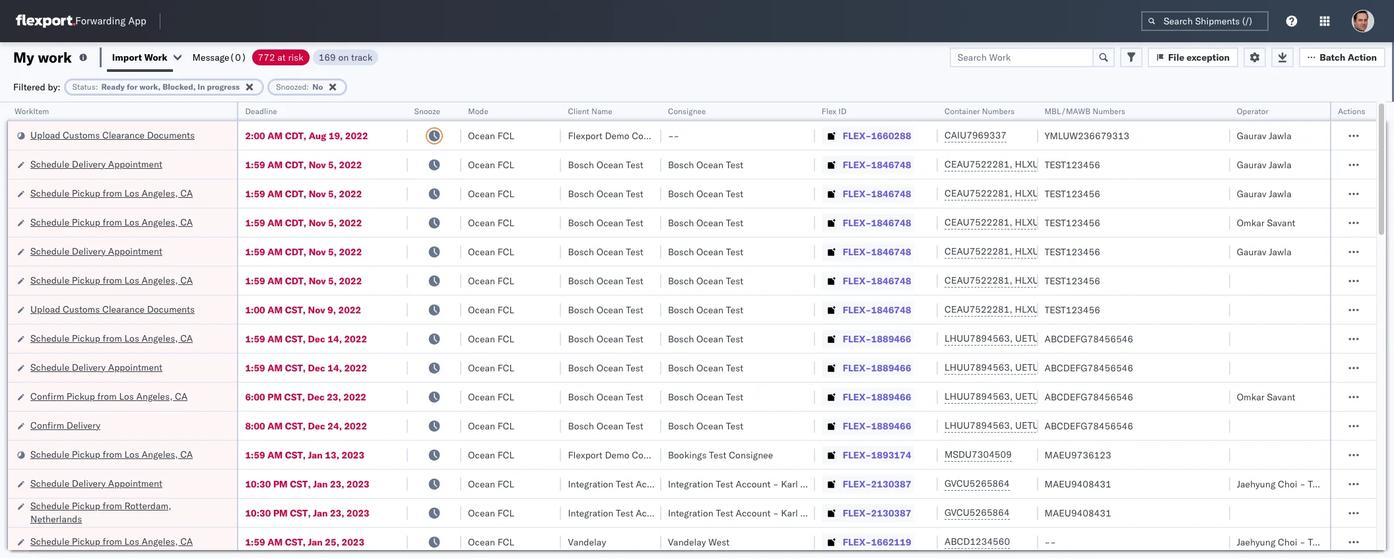 Task type: describe. For each thing, give the bounding box(es) containing it.
flex-2130387 for schedule pickup from rotterdam, netherlands
[[843, 507, 911, 519]]

schedule pickup from rotterdam, netherlands link
[[30, 499, 220, 526]]

from for second schedule pickup from los angeles, ca link
[[103, 216, 122, 228]]

operator
[[1237, 106, 1269, 116]]

5 schedule pickup from los angeles, ca link from the top
[[30, 448, 193, 461]]

6:00
[[245, 391, 265, 403]]

6 ceau7522281, hlxu6269489, hlxu8034992 from the top
[[945, 304, 1149, 316]]

5 cdt, from the top
[[285, 246, 306, 258]]

5 ceau7522281, from the top
[[945, 275, 1012, 286]]

jan left 25,
[[308, 536, 323, 548]]

1660288
[[871, 130, 911, 142]]

4 uetu5238478 from the top
[[1015, 420, 1079, 432]]

los inside button
[[119, 390, 134, 402]]

4 appointment from the top
[[108, 478, 162, 489]]

agent
[[1356, 478, 1380, 490]]

cst, up 1:59 am cst, jan 13, 2023
[[285, 420, 306, 432]]

schedule delivery appointment link for second schedule delivery appointment button
[[30, 245, 162, 258]]

status
[[72, 82, 96, 91]]

flex-1893174
[[843, 449, 911, 461]]

2130387 for schedule pickup from rotterdam, netherlands
[[871, 507, 911, 519]]

12 flex- from the top
[[843, 449, 871, 461]]

14 ocean fcl from the top
[[468, 507, 514, 519]]

8 fcl from the top
[[498, 333, 514, 345]]

file
[[1168, 51, 1184, 63]]

1889466 for schedule delivery appointment
[[871, 362, 911, 374]]

8 flex- from the top
[[843, 333, 871, 345]]

4 ceau7522281, from the top
[[945, 246, 1012, 257]]

10 am from the top
[[267, 420, 283, 432]]

6 schedule pickup from los angeles, ca from the top
[[30, 536, 193, 548]]

2 hlxu8034992 from the top
[[1085, 187, 1149, 199]]

pm for los
[[267, 391, 282, 403]]

4 1:59 from the top
[[245, 246, 265, 258]]

savant for abcdefg78456546
[[1267, 391, 1295, 403]]

1:00 am cst, nov 9, 2022
[[245, 304, 361, 316]]

9 1:59 from the top
[[245, 536, 265, 548]]

11 resize handle column header from the left
[[1360, 102, 1376, 558]]

import
[[112, 51, 142, 63]]

2 flex- from the top
[[843, 159, 871, 171]]

work,
[[139, 82, 161, 91]]

origin
[[1328, 478, 1353, 490]]

10 fcl from the top
[[498, 391, 514, 403]]

1 1846748 from the top
[[871, 159, 911, 171]]

ceau7522281, hlxu6269489, hlxu8034992 for third schedule pickup from los angeles, ca button
[[945, 275, 1149, 286]]

1 schedule delivery appointment button from the top
[[30, 157, 162, 172]]

schedule delivery appointment link for second schedule delivery appointment button from the bottom
[[30, 361, 162, 374]]

test123456 for 2nd schedule pickup from los angeles, ca button
[[1045, 217, 1100, 229]]

confirm pickup from los angeles, ca
[[30, 390, 188, 402]]

caiu7969337
[[945, 129, 1007, 141]]

confirm delivery
[[30, 419, 100, 431]]

flex-1846748 for 1st schedule pickup from los angeles, ca link from the top of the page
[[843, 188, 911, 200]]

lhuu7894563, uetu5238478 for schedule delivery appointment
[[945, 362, 1079, 374]]

1 1:59 from the top
[[245, 159, 265, 171]]

13 flex- from the top
[[843, 478, 871, 490]]

2 cdt, from the top
[[285, 159, 306, 171]]

abcd1234560
[[945, 536, 1010, 548]]

2023 for fifth schedule pickup from los angeles, ca link from the top of the page
[[342, 449, 365, 461]]

actions
[[1338, 106, 1365, 116]]

import work button
[[112, 51, 167, 63]]

consignee button
[[661, 104, 802, 117]]

flex id button
[[815, 104, 925, 117]]

1:59 am cst, dec 14, 2022 for schedule pickup from los angeles, ca
[[245, 333, 367, 345]]

5 fcl from the top
[[498, 246, 514, 258]]

flexport demo consignee for bookings test consignee
[[568, 449, 676, 461]]

jan up 25,
[[313, 507, 328, 519]]

4 ocean fcl from the top
[[468, 217, 514, 229]]

flex-1889466 for schedule pickup from los angeles, ca
[[843, 333, 911, 345]]

my work
[[13, 48, 72, 66]]

schedule delivery appointment for fourth schedule delivery appointment button from the bottom of the page
[[30, 158, 162, 170]]

11 am from the top
[[267, 449, 283, 461]]

resize handle column header for mode
[[546, 102, 561, 558]]

10 ocean fcl from the top
[[468, 391, 514, 403]]

client
[[568, 106, 589, 116]]

flex-1846748 for 3rd schedule pickup from los angeles, ca link from the top
[[843, 275, 911, 287]]

for
[[127, 82, 138, 91]]

jaehyung for jaehyung choi - test origin agent
[[1237, 478, 1276, 490]]

angeles, for first schedule pickup from los angeles, ca link from the bottom
[[142, 536, 178, 548]]

3 1846748 from the top
[[871, 217, 911, 229]]

1 flex- from the top
[[843, 130, 871, 142]]

jaehyung for jaehyung choi - test destination age
[[1237, 536, 1276, 548]]

Search Shipments (/) text field
[[1141, 11, 1269, 31]]

19,
[[329, 130, 343, 142]]

schedule delivery appointment link for fourth schedule delivery appointment button from the bottom of the page
[[30, 157, 162, 171]]

dec left 24,
[[308, 420, 325, 432]]

upload for 1:00 am cst, nov 9, 2022
[[30, 303, 60, 315]]

3 jawla from the top
[[1269, 188, 1292, 200]]

name
[[591, 106, 612, 116]]

flexport for bookings
[[568, 449, 603, 461]]

maeu9408431 for schedule delivery appointment
[[1045, 478, 1111, 490]]

jan left 13,
[[308, 449, 323, 461]]

forwarding app link
[[16, 15, 146, 28]]

3 ceau7522281, from the top
[[945, 217, 1012, 228]]

abcdefg78456546 for schedule delivery appointment
[[1045, 362, 1133, 374]]

5, for 3rd schedule pickup from los angeles, ca link from the top
[[328, 275, 337, 287]]

confirm for confirm delivery
[[30, 419, 64, 431]]

choi for origin
[[1278, 478, 1297, 490]]

maeu9736123
[[1045, 449, 1111, 461]]

lhuu7894563, for confirm pickup from los angeles, ca
[[945, 391, 1013, 403]]

from for 3rd schedule pickup from los angeles, ca link from the top
[[103, 274, 122, 286]]

deadline button
[[239, 104, 394, 117]]

batch action
[[1320, 51, 1377, 63]]

4 lhuu7894563, uetu5238478 from the top
[[945, 420, 1079, 432]]

3 schedule pickup from los angeles, ca button from the top
[[30, 274, 193, 288]]

demo for bookings
[[605, 449, 629, 461]]

4 1:59 am cdt, nov 5, 2022 from the top
[[245, 246, 362, 258]]

3 1:59 from the top
[[245, 217, 265, 229]]

772 at risk
[[258, 51, 303, 63]]

integration test account - karl lagerfeld down bookings
[[568, 478, 740, 490]]

9 flex- from the top
[[843, 362, 871, 374]]

resize handle column header for workitem
[[221, 102, 237, 558]]

Search Work text field
[[950, 47, 1094, 67]]

cst, down 1:59 am cst, jan 13, 2023
[[290, 478, 311, 490]]

6 hlxu6269489, from the top
[[1015, 304, 1082, 316]]

abcdefg78456546 for schedule pickup from los angeles, ca
[[1045, 333, 1133, 345]]

4 schedule pickup from los angeles, ca link from the top
[[30, 332, 193, 345]]

batch
[[1320, 51, 1346, 63]]

workitem
[[15, 106, 49, 116]]

no
[[312, 82, 323, 91]]

my
[[13, 48, 34, 66]]

2 1846748 from the top
[[871, 188, 911, 200]]

5, for second schedule pickup from los angeles, ca link
[[328, 217, 337, 229]]

8 1:59 from the top
[[245, 449, 265, 461]]

schedule delivery appointment for second schedule delivery appointment button from the bottom
[[30, 361, 162, 373]]

4 gaurav jawla from the top
[[1237, 246, 1292, 258]]

mode
[[468, 106, 488, 116]]

15 fcl from the top
[[498, 536, 514, 548]]

risk
[[288, 51, 303, 63]]

upload customs clearance documents button for 1:00 am cst, nov 9, 2022
[[30, 303, 195, 317]]

6 flex-1846748 from the top
[[843, 304, 911, 316]]

gvcu5265864 for schedule delivery appointment
[[945, 478, 1010, 490]]

2 ceau7522281, from the top
[[945, 187, 1012, 199]]

1 appointment from the top
[[108, 158, 162, 170]]

(0)
[[229, 51, 247, 63]]

2:00 am cdt, aug 19, 2022
[[245, 130, 368, 142]]

15 ocean fcl from the top
[[468, 536, 514, 548]]

4 schedule pickup from los angeles, ca button from the top
[[30, 332, 193, 346]]

6 hlxu8034992 from the top
[[1085, 304, 1149, 316]]

gvcu5265864 for schedule pickup from rotterdam, netherlands
[[945, 507, 1010, 519]]

12 fcl from the top
[[498, 449, 514, 461]]

5 1846748 from the top
[[871, 275, 911, 287]]

schedule pickup from rotterdam, netherlands button
[[30, 499, 220, 527]]

8:00
[[245, 420, 265, 432]]

in
[[198, 82, 205, 91]]

snooze
[[414, 106, 440, 116]]

uetu5238478 for schedule delivery appointment
[[1015, 362, 1079, 374]]

schedule for fourth schedule delivery appointment button from the bottom of the page
[[30, 158, 69, 170]]

ceau7522281, hlxu6269489, hlxu8034992 for fourth schedule delivery appointment button from the bottom of the page
[[945, 158, 1149, 170]]

filtered
[[13, 81, 45, 93]]

omkar savant for abcdefg78456546
[[1237, 391, 1295, 403]]

3 am from the top
[[267, 188, 283, 200]]

3 hlxu8034992 from the top
[[1085, 217, 1149, 228]]

test123456 for second schedule delivery appointment button
[[1045, 246, 1100, 258]]

6 1:59 from the top
[[245, 333, 265, 345]]

angeles, for second schedule pickup from los angeles, ca link
[[142, 216, 178, 228]]

1 5, from the top
[[328, 159, 337, 171]]

uetu5238478 for schedule pickup from los angeles, ca
[[1015, 333, 1079, 345]]

1:59 am cst, jan 13, 2023
[[245, 449, 365, 461]]

snoozed : no
[[276, 82, 323, 91]]

169
[[319, 51, 336, 63]]

6 cdt, from the top
[[285, 275, 306, 287]]

integration test account - karl lagerfeld down bookings test consignee
[[668, 478, 840, 490]]

1:00
[[245, 304, 265, 316]]

4 gaurav from the top
[[1237, 246, 1266, 258]]

4 5, from the top
[[328, 246, 337, 258]]

1662119
[[871, 536, 911, 548]]

14, for schedule delivery appointment
[[328, 362, 342, 374]]

schedule for 3rd schedule pickup from los angeles, ca button from the bottom
[[30, 332, 69, 344]]

integration test account - karl lagerfeld up vandelay west at the bottom
[[568, 507, 740, 519]]

mbl/mawb numbers button
[[1038, 104, 1217, 117]]

1:59 am cdt, nov 5, 2022 for 3rd schedule pickup from los angeles, ca link from the top
[[245, 275, 362, 287]]

10 resize handle column header from the left
[[1314, 102, 1330, 558]]

app
[[128, 15, 146, 27]]

customs for 2:00 am cdt, aug 19, 2022
[[63, 129, 100, 141]]

772
[[258, 51, 275, 63]]

3 appointment from the top
[[108, 361, 162, 373]]

client name
[[568, 106, 612, 116]]

lhuu7894563, for schedule pickup from los angeles, ca
[[945, 333, 1013, 345]]

1 vertical spatial --
[[1045, 536, 1056, 548]]

confirm pickup from los angeles, ca link
[[30, 390, 188, 403]]

angeles, for 'confirm pickup from los angeles, ca' link
[[136, 390, 173, 402]]

id
[[839, 106, 847, 116]]

3 flex- from the top
[[843, 188, 871, 200]]

9 fcl from the top
[[498, 362, 514, 374]]

3 schedule pickup from los angeles, ca link from the top
[[30, 274, 193, 287]]

confirm delivery link
[[30, 419, 100, 432]]

resize handle column header for deadline
[[392, 102, 408, 558]]

4 1889466 from the top
[[871, 420, 911, 432]]

3 gaurav jawla from the top
[[1237, 188, 1292, 200]]

4 hlxu6269489, from the top
[[1015, 246, 1082, 257]]

ca inside button
[[175, 390, 188, 402]]

cst, left 9, at bottom left
[[285, 304, 306, 316]]

lhuu7894563, uetu5238478 for schedule pickup from los angeles, ca
[[945, 333, 1079, 345]]

batch action button
[[1299, 47, 1386, 67]]

deadline
[[245, 106, 277, 116]]

client name button
[[561, 104, 648, 117]]

angeles, for 3rd schedule pickup from los angeles, ca link from the top
[[142, 274, 178, 286]]

lhuu7894563, for schedule delivery appointment
[[945, 362, 1013, 374]]

import work
[[112, 51, 167, 63]]

aug
[[309, 130, 326, 142]]

4 flex- from the top
[[843, 217, 871, 229]]

resize handle column header for container numbers
[[1022, 102, 1038, 558]]

rotterdam,
[[124, 500, 171, 512]]

flex-1662119
[[843, 536, 911, 548]]

1 am from the top
[[267, 130, 283, 142]]

2 ocean fcl from the top
[[468, 159, 514, 171]]

2 schedule pickup from los angeles, ca link from the top
[[30, 216, 193, 229]]

1 vertical spatial 23,
[[330, 478, 344, 490]]

from for 1st schedule pickup from los angeles, ca link from the top of the page
[[103, 187, 122, 199]]

blocked,
[[162, 82, 196, 91]]

1893174
[[871, 449, 911, 461]]

msdu7304509
[[945, 449, 1012, 461]]

5, for 1st schedule pickup from los angeles, ca link from the top of the page
[[328, 188, 337, 200]]

6 schedule pickup from los angeles, ca link from the top
[[30, 535, 193, 548]]

5 ocean fcl from the top
[[468, 246, 514, 258]]

1 hlxu6269489, from the top
[[1015, 158, 1082, 170]]

6 ocean fcl from the top
[[468, 275, 514, 287]]

choi for destination
[[1278, 536, 1297, 548]]

4 flex-1889466 from the top
[[843, 420, 911, 432]]

jaehyung choi - test destination age
[[1237, 536, 1394, 548]]

4 schedule pickup from los angeles, ca from the top
[[30, 332, 193, 344]]

schedule for 6th schedule pickup from los angeles, ca button from the top
[[30, 536, 69, 548]]

container
[[945, 106, 980, 116]]

mode button
[[461, 104, 548, 117]]

2 fcl from the top
[[498, 159, 514, 171]]

10 flex- from the top
[[843, 391, 871, 403]]

5 hlxu6269489, from the top
[[1015, 275, 1082, 286]]

1:59 am cst, jan 25, 2023
[[245, 536, 365, 548]]

4 1846748 from the top
[[871, 246, 911, 258]]

2023 for first schedule pickup from los angeles, ca link from the bottom
[[342, 536, 365, 548]]

age
[[1379, 536, 1394, 548]]

flexport. image
[[16, 15, 75, 28]]

numbers for mbl/mawb numbers
[[1093, 106, 1125, 116]]

container numbers
[[945, 106, 1015, 116]]



Task type: locate. For each thing, give the bounding box(es) containing it.
2130387
[[871, 478, 911, 490], [871, 507, 911, 519]]

gvcu5265864 up abcd1234560
[[945, 507, 1010, 519]]

savant for test123456
[[1267, 217, 1295, 229]]

1:59 am cst, dec 14, 2022 for schedule delivery appointment
[[245, 362, 367, 374]]

14, up 6:00 pm cst, dec 23, 2022
[[328, 362, 342, 374]]

upload customs clearance documents
[[30, 129, 195, 141], [30, 303, 195, 315]]

schedule for third schedule pickup from los angeles, ca button
[[30, 274, 69, 286]]

1:59 am cdt, nov 5, 2022
[[245, 159, 362, 171], [245, 188, 362, 200], [245, 217, 362, 229], [245, 246, 362, 258], [245, 275, 362, 287]]

10:30 for schedule pickup from rotterdam, netherlands
[[245, 507, 271, 519]]

1 flexport demo consignee from the top
[[568, 130, 676, 142]]

2130387 down 1893174
[[871, 478, 911, 490]]

1:59 am cst, dec 14, 2022 up 6:00 pm cst, dec 23, 2022
[[245, 362, 367, 374]]

10:30 up the 1:59 am cst, jan 25, 2023
[[245, 507, 271, 519]]

6 resize handle column header from the left
[[799, 102, 815, 558]]

0 vertical spatial clearance
[[102, 129, 145, 141]]

0 vertical spatial 23,
[[327, 391, 341, 403]]

vandelay for vandelay west
[[668, 536, 706, 548]]

schedule for second schedule delivery appointment button from the bottom
[[30, 361, 69, 373]]

1 horizontal spatial --
[[1045, 536, 1056, 548]]

upload customs clearance documents link for 2:00 am cdt, aug 19, 2022
[[30, 128, 195, 142]]

1 test123456 from the top
[[1045, 159, 1100, 171]]

1 vertical spatial flexport
[[568, 449, 603, 461]]

0 vertical spatial omkar
[[1237, 217, 1265, 229]]

1 horizontal spatial numbers
[[1093, 106, 1125, 116]]

2 uetu5238478 from the top
[[1015, 362, 1079, 374]]

6 1846748 from the top
[[871, 304, 911, 316]]

resize handle column header for client name
[[645, 102, 661, 558]]

schedule for 5th schedule pickup from los angeles, ca button from the top of the page
[[30, 449, 69, 460]]

3 cdt, from the top
[[285, 188, 306, 200]]

6 test123456 from the top
[[1045, 304, 1100, 316]]

4 fcl from the top
[[498, 217, 514, 229]]

flex-2130387 down flex-1893174
[[843, 478, 911, 490]]

: left ready
[[96, 82, 98, 91]]

cst, up 8:00 am cst, dec 24, 2022 at the left of page
[[284, 391, 305, 403]]

3 gaurav from the top
[[1237, 188, 1266, 200]]

ymluw236679313
[[1045, 130, 1129, 142]]

flex-1846748 for schedule delivery appointment link related to second schedule delivery appointment button
[[843, 246, 911, 258]]

vandelay west
[[668, 536, 730, 548]]

3 schedule delivery appointment button from the top
[[30, 361, 162, 375]]

test123456 for fourth schedule delivery appointment button from the bottom of the page
[[1045, 159, 1100, 171]]

dec down 1:00 am cst, nov 9, 2022
[[308, 333, 325, 345]]

from for 'confirm pickup from los angeles, ca' link
[[97, 390, 117, 402]]

0 vertical spatial choi
[[1278, 478, 1297, 490]]

message (0)
[[192, 51, 247, 63]]

1 schedule delivery appointment link from the top
[[30, 157, 162, 171]]

consignee inside consignee button
[[668, 106, 706, 116]]

1 vertical spatial pm
[[273, 478, 288, 490]]

flexport for -
[[568, 130, 603, 142]]

5 schedule pickup from los angeles, ca from the top
[[30, 449, 193, 460]]

0 vertical spatial 2130387
[[871, 478, 911, 490]]

ceau7522281, hlxu6269489, hlxu8034992 for second schedule delivery appointment button
[[945, 246, 1149, 257]]

jan
[[308, 449, 323, 461], [313, 478, 328, 490], [313, 507, 328, 519], [308, 536, 323, 548]]

flex-2130387
[[843, 478, 911, 490], [843, 507, 911, 519]]

2023 for schedule pickup from rotterdam, netherlands 'link'
[[347, 507, 370, 519]]

schedule inside schedule pickup from rotterdam, netherlands
[[30, 500, 69, 512]]

3 test123456 from the top
[[1045, 217, 1100, 229]]

schedule delivery appointment link
[[30, 157, 162, 171], [30, 245, 162, 258], [30, 361, 162, 374], [30, 477, 162, 490]]

1 vertical spatial upload
[[30, 303, 60, 315]]

10:30 pm cst, jan 23, 2023 for schedule delivery appointment
[[245, 478, 370, 490]]

1 vertical spatial jaehyung
[[1237, 536, 1276, 548]]

exception
[[1187, 51, 1230, 63]]

customs for 1:00 am cst, nov 9, 2022
[[63, 303, 100, 315]]

0 vertical spatial 10:30
[[245, 478, 271, 490]]

1 hlxu8034992 from the top
[[1085, 158, 1149, 170]]

bookings
[[668, 449, 707, 461]]

hlxu6269489,
[[1015, 158, 1082, 170], [1015, 187, 1082, 199], [1015, 217, 1082, 228], [1015, 246, 1082, 257], [1015, 275, 1082, 286], [1015, 304, 1082, 316]]

numbers up caiu7969337
[[982, 106, 1015, 116]]

0 vertical spatial flexport
[[568, 130, 603, 142]]

delivery inside button
[[66, 419, 100, 431]]

1 vertical spatial savant
[[1267, 391, 1295, 403]]

7 flex- from the top
[[843, 304, 871, 316]]

resize handle column header for mbl/mawb numbers
[[1214, 102, 1230, 558]]

4 jawla from the top
[[1269, 246, 1292, 258]]

10:30 pm cst, jan 23, 2023 for schedule pickup from rotterdam, netherlands
[[245, 507, 370, 519]]

13 fcl from the top
[[498, 478, 514, 490]]

2 flexport from the top
[[568, 449, 603, 461]]

hlxu8034992
[[1085, 158, 1149, 170], [1085, 187, 1149, 199], [1085, 217, 1149, 228], [1085, 246, 1149, 257], [1085, 275, 1149, 286], [1085, 304, 1149, 316]]

resize handle column header for flex id
[[922, 102, 938, 558]]

0 horizontal spatial :
[[96, 82, 98, 91]]

flex-1846748
[[843, 159, 911, 171], [843, 188, 911, 200], [843, 217, 911, 229], [843, 246, 911, 258], [843, 275, 911, 287], [843, 304, 911, 316]]

netherlands
[[30, 513, 82, 525]]

0 vertical spatial upload customs clearance documents
[[30, 129, 195, 141]]

0 horizontal spatial numbers
[[982, 106, 1015, 116]]

1 vertical spatial maeu9408431
[[1045, 507, 1111, 519]]

pickup inside 'confirm pickup from los angeles, ca' link
[[66, 390, 95, 402]]

appointment
[[108, 158, 162, 170], [108, 245, 162, 257], [108, 361, 162, 373], [108, 478, 162, 489]]

1 vertical spatial upload customs clearance documents button
[[30, 303, 195, 317]]

angeles, for fifth schedule pickup from los angeles, ca link from the top of the page
[[142, 449, 178, 460]]

1 flex-1846748 from the top
[[843, 159, 911, 171]]

1 vertical spatial customs
[[63, 303, 100, 315]]

1 vertical spatial choi
[[1278, 536, 1297, 548]]

jan down 13,
[[313, 478, 328, 490]]

1 upload customs clearance documents button from the top
[[30, 128, 195, 143]]

3 hlxu6269489, from the top
[[1015, 217, 1082, 228]]

cst, up 6:00 pm cst, dec 23, 2022
[[285, 362, 306, 374]]

2 vandelay from the left
[[668, 536, 706, 548]]

schedule pickup from los angeles, ca button
[[30, 186, 193, 201], [30, 216, 193, 230], [30, 274, 193, 288], [30, 332, 193, 346], [30, 448, 193, 462], [30, 535, 193, 550]]

2 gvcu5265864 from the top
[[945, 507, 1010, 519]]

schedule delivery appointment link for 1st schedule delivery appointment button from the bottom
[[30, 477, 162, 490]]

5 am from the top
[[267, 246, 283, 258]]

confirm
[[30, 390, 64, 402], [30, 419, 64, 431]]

1 vertical spatial 10:30 pm cst, jan 23, 2023
[[245, 507, 370, 519]]

7 resize handle column header from the left
[[922, 102, 938, 558]]

message
[[192, 51, 229, 63]]

ceau7522281, hlxu6269489, hlxu8034992 for 2nd schedule pickup from los angeles, ca button
[[945, 217, 1149, 228]]

upload for 2:00 am cdt, aug 19, 2022
[[30, 129, 60, 141]]

integration test account - karl lagerfeld up west
[[668, 507, 840, 519]]

1 omkar savant from the top
[[1237, 217, 1295, 229]]

1 vertical spatial 2130387
[[871, 507, 911, 519]]

2:00
[[245, 130, 265, 142]]

0 vertical spatial flexport demo consignee
[[568, 130, 676, 142]]

169 on track
[[319, 51, 372, 63]]

6 schedule from the top
[[30, 332, 69, 344]]

confirm delivery button
[[30, 419, 100, 433]]

gvcu5265864 down msdu7304509
[[945, 478, 1010, 490]]

cst, down 8:00 am cst, dec 24, 2022 at the left of page
[[285, 449, 306, 461]]

dec up 6:00 pm cst, dec 23, 2022
[[308, 362, 325, 374]]

demo
[[605, 130, 629, 142], [605, 449, 629, 461]]

container numbers button
[[938, 104, 1025, 117]]

schedule for schedule pickup from rotterdam, netherlands button
[[30, 500, 69, 512]]

flex-1662119 button
[[822, 533, 914, 552], [822, 533, 914, 552]]

flex-1846748 button
[[822, 155, 914, 174], [822, 155, 914, 174], [822, 184, 914, 203], [822, 184, 914, 203], [822, 214, 914, 232], [822, 214, 914, 232], [822, 243, 914, 261], [822, 243, 914, 261], [822, 272, 914, 290], [822, 272, 914, 290], [822, 301, 914, 319], [822, 301, 914, 319]]

flex-1889466 button
[[822, 330, 914, 348], [822, 330, 914, 348], [822, 359, 914, 377], [822, 359, 914, 377], [822, 388, 914, 406], [822, 388, 914, 406], [822, 417, 914, 435], [822, 417, 914, 435]]

gvcu5265864
[[945, 478, 1010, 490], [945, 507, 1010, 519]]

1 horizontal spatial vandelay
[[668, 536, 706, 548]]

1 vertical spatial upload customs clearance documents link
[[30, 303, 195, 316]]

schedule for second schedule delivery appointment button
[[30, 245, 69, 257]]

dec for schedule pickup from los angeles, ca
[[308, 333, 325, 345]]

documents for 2:00 am cdt, aug 19, 2022
[[147, 129, 195, 141]]

1 14, from the top
[[328, 333, 342, 345]]

9 schedule from the top
[[30, 478, 69, 489]]

forwarding
[[75, 15, 126, 27]]

2130387 for schedule delivery appointment
[[871, 478, 911, 490]]

2 vertical spatial 23,
[[330, 507, 344, 519]]

dec for schedule delivery appointment
[[308, 362, 325, 374]]

destination
[[1328, 536, 1376, 548]]

1:59
[[245, 159, 265, 171], [245, 188, 265, 200], [245, 217, 265, 229], [245, 246, 265, 258], [245, 275, 265, 287], [245, 333, 265, 345], [245, 362, 265, 374], [245, 449, 265, 461], [245, 536, 265, 548]]

bosch ocean test
[[568, 159, 643, 171], [668, 159, 743, 171], [568, 188, 643, 200], [668, 188, 743, 200], [568, 217, 643, 229], [668, 217, 743, 229], [568, 246, 643, 258], [668, 246, 743, 258], [568, 275, 643, 287], [668, 275, 743, 287], [568, 304, 643, 316], [668, 304, 743, 316], [568, 333, 643, 345], [668, 333, 743, 345], [568, 362, 643, 374], [668, 362, 743, 374], [568, 391, 643, 403], [668, 391, 743, 403], [568, 420, 643, 432], [668, 420, 743, 432]]

1 vertical spatial omkar
[[1237, 391, 1265, 403]]

5 test123456 from the top
[[1045, 275, 1100, 287]]

6 fcl from the top
[[498, 275, 514, 287]]

13,
[[325, 449, 339, 461]]

1 vertical spatial 1:59 am cst, dec 14, 2022
[[245, 362, 367, 374]]

1 upload from the top
[[30, 129, 60, 141]]

gaurav
[[1237, 130, 1266, 142], [1237, 159, 1266, 171], [1237, 188, 1266, 200], [1237, 246, 1266, 258]]

1:59 am cdt, nov 5, 2022 for 1st schedule pickup from los angeles, ca link from the top of the page
[[245, 188, 362, 200]]

0 vertical spatial upload
[[30, 129, 60, 141]]

choi left origin
[[1278, 478, 1297, 490]]

dec for confirm pickup from los angeles, ca
[[307, 391, 325, 403]]

23, up 24,
[[327, 391, 341, 403]]

omkar for abcdefg78456546
[[1237, 391, 1265, 403]]

0 vertical spatial upload customs clearance documents button
[[30, 128, 195, 143]]

: for snoozed
[[307, 82, 309, 91]]

1 fcl from the top
[[498, 130, 514, 142]]

5 1:59 am cdt, nov 5, 2022 from the top
[[245, 275, 362, 287]]

schedule
[[30, 158, 69, 170], [30, 187, 69, 199], [30, 216, 69, 228], [30, 245, 69, 257], [30, 274, 69, 286], [30, 332, 69, 344], [30, 361, 69, 373], [30, 449, 69, 460], [30, 478, 69, 489], [30, 500, 69, 512], [30, 536, 69, 548]]

confirm pickup from los angeles, ca button
[[30, 390, 188, 404]]

4 abcdefg78456546 from the top
[[1045, 420, 1133, 432]]

1 documents from the top
[[147, 129, 195, 141]]

23, up 25,
[[330, 507, 344, 519]]

8 am from the top
[[267, 333, 283, 345]]

0 vertical spatial --
[[668, 130, 679, 142]]

0 vertical spatial jaehyung
[[1237, 478, 1276, 490]]

resize handle column header for consignee
[[799, 102, 815, 558]]

3 schedule pickup from los angeles, ca from the top
[[30, 274, 193, 286]]

1 savant from the top
[[1267, 217, 1295, 229]]

upload customs clearance documents button for 2:00 am cdt, aug 19, 2022
[[30, 128, 195, 143]]

5 schedule from the top
[[30, 274, 69, 286]]

pm up the 1:59 am cst, jan 25, 2023
[[273, 507, 288, 519]]

progress
[[207, 82, 240, 91]]

uetu5238478 for confirm pickup from los angeles, ca
[[1015, 391, 1079, 403]]

1 vertical spatial 10:30
[[245, 507, 271, 519]]

0 vertical spatial gvcu5265864
[[945, 478, 1010, 490]]

0 vertical spatial pm
[[267, 391, 282, 403]]

1 10:30 from the top
[[245, 478, 271, 490]]

ceau7522281, hlxu6269489, hlxu8034992 for 6th schedule pickup from los angeles, ca button from the bottom of the page
[[945, 187, 1149, 199]]

0 vertical spatial flex-2130387
[[843, 478, 911, 490]]

from inside button
[[97, 390, 117, 402]]

10:30 pm cst, jan 23, 2023 up the 1:59 am cst, jan 25, 2023
[[245, 507, 370, 519]]

ready
[[101, 82, 125, 91]]

1 vertical spatial clearance
[[102, 303, 145, 315]]

1:59 am cst, dec 14, 2022
[[245, 333, 367, 345], [245, 362, 367, 374]]

ocean fcl
[[468, 130, 514, 142], [468, 159, 514, 171], [468, 188, 514, 200], [468, 217, 514, 229], [468, 246, 514, 258], [468, 275, 514, 287], [468, 304, 514, 316], [468, 333, 514, 345], [468, 362, 514, 374], [468, 391, 514, 403], [468, 420, 514, 432], [468, 449, 514, 461], [468, 478, 514, 490], [468, 507, 514, 519], [468, 536, 514, 548]]

0 horizontal spatial --
[[668, 130, 679, 142]]

action
[[1348, 51, 1377, 63]]

0 vertical spatial savant
[[1267, 217, 1295, 229]]

0 vertical spatial documents
[[147, 129, 195, 141]]

maeu9408431 for schedule pickup from rotterdam, netherlands
[[1045, 507, 1111, 519]]

1 numbers from the left
[[982, 106, 1015, 116]]

1889466 for confirm pickup from los angeles, ca
[[871, 391, 911, 403]]

ca
[[180, 187, 193, 199], [180, 216, 193, 228], [180, 274, 193, 286], [180, 332, 193, 344], [175, 390, 188, 402], [180, 449, 193, 460], [180, 536, 193, 548]]

: left no on the left top of page
[[307, 82, 309, 91]]

1 vertical spatial flex-2130387
[[843, 507, 911, 519]]

5 hlxu8034992 from the top
[[1085, 275, 1149, 286]]

2 hlxu6269489, from the top
[[1015, 187, 1082, 199]]

flex-1889466 for confirm pickup from los angeles, ca
[[843, 391, 911, 403]]

flex-1846748 for schedule delivery appointment link related to fourth schedule delivery appointment button from the bottom of the page
[[843, 159, 911, 171]]

1 vertical spatial documents
[[147, 303, 195, 315]]

from for schedule pickup from rotterdam, netherlands 'link'
[[103, 500, 122, 512]]

jaehyung
[[1237, 478, 1276, 490], [1237, 536, 1276, 548]]

cst, down 1:00 am cst, nov 9, 2022
[[285, 333, 306, 345]]

0 vertical spatial maeu9408431
[[1045, 478, 1111, 490]]

confirm inside button
[[30, 419, 64, 431]]

1 vertical spatial upload customs clearance documents
[[30, 303, 195, 315]]

clearance for 2:00 am cdt, aug 19, 2022
[[102, 129, 145, 141]]

6 schedule pickup from los angeles, ca button from the top
[[30, 535, 193, 550]]

by:
[[48, 81, 60, 93]]

file exception
[[1168, 51, 1230, 63]]

omkar
[[1237, 217, 1265, 229], [1237, 391, 1265, 403]]

choi down jaehyung choi - test origin agent
[[1278, 536, 1297, 548]]

15 flex- from the top
[[843, 536, 871, 548]]

8:00 am cst, dec 24, 2022
[[245, 420, 367, 432]]

:
[[96, 82, 98, 91], [307, 82, 309, 91]]

1 choi from the top
[[1278, 478, 1297, 490]]

9,
[[327, 304, 336, 316]]

0 vertical spatial omkar savant
[[1237, 217, 1295, 229]]

confirm for confirm pickup from los angeles, ca
[[30, 390, 64, 402]]

flex-1660288 button
[[822, 126, 914, 145], [822, 126, 914, 145]]

8 ocean fcl from the top
[[468, 333, 514, 345]]

24,
[[328, 420, 342, 432]]

jawla
[[1269, 130, 1292, 142], [1269, 159, 1292, 171], [1269, 188, 1292, 200], [1269, 246, 1292, 258]]

confirm inside button
[[30, 390, 64, 402]]

1 vertical spatial flexport demo consignee
[[568, 449, 676, 461]]

1 10:30 pm cst, jan 23, 2023 from the top
[[245, 478, 370, 490]]

2 resize handle column header from the left
[[392, 102, 408, 558]]

2 1889466 from the top
[[871, 362, 911, 374]]

2 schedule pickup from los angeles, ca from the top
[[30, 216, 193, 228]]

1 gaurav from the top
[[1237, 130, 1266, 142]]

from inside schedule pickup from rotterdam, netherlands
[[103, 500, 122, 512]]

angeles, inside button
[[136, 390, 173, 402]]

snoozed
[[276, 82, 307, 91]]

2 jaehyung from the top
[[1237, 536, 1276, 548]]

cst, left 25,
[[285, 536, 306, 548]]

pm right 6:00
[[267, 391, 282, 403]]

0 vertical spatial customs
[[63, 129, 100, 141]]

: for status
[[96, 82, 98, 91]]

upload customs clearance documents link for 1:00 am cst, nov 9, 2022
[[30, 303, 195, 316]]

2 appointment from the top
[[108, 245, 162, 257]]

work
[[38, 48, 72, 66]]

1846748
[[871, 159, 911, 171], [871, 188, 911, 200], [871, 217, 911, 229], [871, 246, 911, 258], [871, 275, 911, 287], [871, 304, 911, 316]]

status : ready for work, blocked, in progress
[[72, 82, 240, 91]]

flex id
[[822, 106, 847, 116]]

3 lhuu7894563, from the top
[[945, 391, 1013, 403]]

0 vertical spatial upload customs clearance documents link
[[30, 128, 195, 142]]

resize handle column header
[[221, 102, 237, 558], [392, 102, 408, 558], [446, 102, 461, 558], [546, 102, 561, 558], [645, 102, 661, 558], [799, 102, 815, 558], [922, 102, 938, 558], [1022, 102, 1038, 558], [1214, 102, 1230, 558], [1314, 102, 1330, 558], [1360, 102, 1376, 558]]

1 horizontal spatial :
[[307, 82, 309, 91]]

7 am from the top
[[267, 304, 283, 316]]

2023 up the 1:59 am cst, jan 25, 2023
[[347, 507, 370, 519]]

0 vertical spatial demo
[[605, 130, 629, 142]]

upload customs clearance documents for 2:00
[[30, 129, 195, 141]]

schedule for 1st schedule delivery appointment button from the bottom
[[30, 478, 69, 489]]

0 horizontal spatial vandelay
[[568, 536, 606, 548]]

1 cdt, from the top
[[285, 130, 306, 142]]

5 1:59 from the top
[[245, 275, 265, 287]]

2 flex-1889466 from the top
[[843, 362, 911, 374]]

from for first schedule pickup from los angeles, ca link from the bottom
[[103, 536, 122, 548]]

vandelay
[[568, 536, 606, 548], [668, 536, 706, 548]]

flex-1889466
[[843, 333, 911, 345], [843, 362, 911, 374], [843, 391, 911, 403], [843, 420, 911, 432]]

2 am from the top
[[267, 159, 283, 171]]

2 schedule delivery appointment from the top
[[30, 245, 162, 257]]

3 1:59 am cdt, nov 5, 2022 from the top
[[245, 217, 362, 229]]

delivery
[[72, 158, 106, 170], [72, 245, 106, 257], [72, 361, 106, 373], [66, 419, 100, 431], [72, 478, 106, 489]]

workitem button
[[8, 104, 224, 117]]

1 vertical spatial gvcu5265864
[[945, 507, 1010, 519]]

0 vertical spatial 1:59 am cst, dec 14, 2022
[[245, 333, 367, 345]]

pm for rotterdam,
[[273, 507, 288, 519]]

4 schedule delivery appointment button from the top
[[30, 477, 162, 491]]

10 schedule from the top
[[30, 500, 69, 512]]

flex-1846748 for second schedule pickup from los angeles, ca link
[[843, 217, 911, 229]]

cst, up the 1:59 am cst, jan 25, 2023
[[290, 507, 311, 519]]

1 vertical spatial 14,
[[328, 362, 342, 374]]

11 schedule from the top
[[30, 536, 69, 548]]

2 : from the left
[[307, 82, 309, 91]]

lhuu7894563, uetu5238478 for confirm pickup from los angeles, ca
[[945, 391, 1079, 403]]

flex-2130387 up flex-1662119
[[843, 507, 911, 519]]

10:30 down 1:59 am cst, jan 13, 2023
[[245, 478, 271, 490]]

vandelay for vandelay
[[568, 536, 606, 548]]

at
[[277, 51, 286, 63]]

pickup
[[72, 187, 100, 199], [72, 216, 100, 228], [72, 274, 100, 286], [72, 332, 100, 344], [66, 390, 95, 402], [72, 449, 100, 460], [72, 500, 100, 512], [72, 536, 100, 548]]

schedule delivery appointment for second schedule delivery appointment button
[[30, 245, 162, 257]]

5 flex- from the top
[[843, 246, 871, 258]]

4 schedule delivery appointment from the top
[[30, 478, 162, 489]]

flex-1889466 for schedule delivery appointment
[[843, 362, 911, 374]]

1:59 am cst, dec 14, 2022 down 1:00 am cst, nov 9, 2022
[[245, 333, 367, 345]]

pm
[[267, 391, 282, 403], [273, 478, 288, 490], [273, 507, 288, 519]]

2023 right 25,
[[342, 536, 365, 548]]

2023 down 1:59 am cst, jan 13, 2023
[[347, 478, 370, 490]]

5 resize handle column header from the left
[[645, 102, 661, 558]]

1 ceau7522281, from the top
[[945, 158, 1012, 170]]

schedule for 6th schedule pickup from los angeles, ca button from the bottom of the page
[[30, 187, 69, 199]]

14, down 9, at bottom left
[[328, 333, 342, 345]]

0 vertical spatial 10:30 pm cst, jan 23, 2023
[[245, 478, 370, 490]]

angeles,
[[142, 187, 178, 199], [142, 216, 178, 228], [142, 274, 178, 286], [142, 332, 178, 344], [136, 390, 173, 402], [142, 449, 178, 460], [142, 536, 178, 548]]

0 vertical spatial 14,
[[328, 333, 342, 345]]

1 vertical spatial confirm
[[30, 419, 64, 431]]

--
[[668, 130, 679, 142], [1045, 536, 1056, 548]]

1 vertical spatial omkar savant
[[1237, 391, 1295, 403]]

pickup inside schedule pickup from rotterdam, netherlands
[[72, 500, 100, 512]]

1 1:59 am cdt, nov 5, 2022 from the top
[[245, 159, 362, 171]]

2 omkar savant from the top
[[1237, 391, 1295, 403]]

pm down 1:59 am cst, jan 13, 2023
[[273, 478, 288, 490]]

flex-
[[843, 130, 871, 142], [843, 159, 871, 171], [843, 188, 871, 200], [843, 217, 871, 229], [843, 246, 871, 258], [843, 275, 871, 287], [843, 304, 871, 316], [843, 333, 871, 345], [843, 362, 871, 374], [843, 391, 871, 403], [843, 420, 871, 432], [843, 449, 871, 461], [843, 478, 871, 490], [843, 507, 871, 519], [843, 536, 871, 548]]

upload customs clearance documents for 1:00
[[30, 303, 195, 315]]

numbers up 'ymluw236679313'
[[1093, 106, 1125, 116]]

23, for los
[[327, 391, 341, 403]]

7 ocean fcl from the top
[[468, 304, 514, 316]]

bookings test consignee
[[668, 449, 773, 461]]

west
[[708, 536, 730, 548]]

schedule delivery appointment
[[30, 158, 162, 170], [30, 245, 162, 257], [30, 361, 162, 373], [30, 478, 162, 489]]

7 1:59 from the top
[[245, 362, 265, 374]]

from for fifth schedule pickup from los angeles, ca link from the top of the page
[[103, 449, 122, 460]]

13 ocean fcl from the top
[[468, 478, 514, 490]]

customs
[[63, 129, 100, 141], [63, 303, 100, 315]]

1 vertical spatial demo
[[605, 449, 629, 461]]

angeles, for 1st schedule pickup from los angeles, ca link from the top of the page
[[142, 187, 178, 199]]

schedule pickup from rotterdam, netherlands
[[30, 500, 171, 525]]

1 flex-2130387 from the top
[[843, 478, 911, 490]]

2 vertical spatial pm
[[273, 507, 288, 519]]

documents for 1:00 am cst, nov 9, 2022
[[147, 303, 195, 315]]

10:30 pm cst, jan 23, 2023 down 1:59 am cst, jan 13, 2023
[[245, 478, 370, 490]]

0 vertical spatial confirm
[[30, 390, 64, 402]]

dec up 8:00 am cst, dec 24, 2022 at the left of page
[[307, 391, 325, 403]]

1 schedule pickup from los angeles, ca from the top
[[30, 187, 193, 199]]

11 fcl from the top
[[498, 420, 514, 432]]

ceau7522281, hlxu6269489, hlxu8034992
[[945, 158, 1149, 170], [945, 187, 1149, 199], [945, 217, 1149, 228], [945, 246, 1149, 257], [945, 275, 1149, 286], [945, 304, 1149, 316]]

2130387 up 1662119
[[871, 507, 911, 519]]

mbl/mawb
[[1045, 106, 1091, 116]]

2023 right 13,
[[342, 449, 365, 461]]

upload customs clearance documents link
[[30, 128, 195, 142], [30, 303, 195, 316]]

forwarding app
[[75, 15, 146, 27]]

2 flex-1846748 from the top
[[843, 188, 911, 200]]

track
[[351, 51, 372, 63]]

23, down 13,
[[330, 478, 344, 490]]

clearance for 1:00 am cst, nov 9, 2022
[[102, 303, 145, 315]]

4 cdt, from the top
[[285, 217, 306, 229]]

12 ocean fcl from the top
[[468, 449, 514, 461]]

angeles, for 3rd schedule pickup from los angeles, ca link from the bottom
[[142, 332, 178, 344]]

test123456
[[1045, 159, 1100, 171], [1045, 188, 1100, 200], [1045, 217, 1100, 229], [1045, 246, 1100, 258], [1045, 275, 1100, 287], [1045, 304, 1100, 316]]



Task type: vqa. For each thing, say whether or not it's contained in the screenshot.


